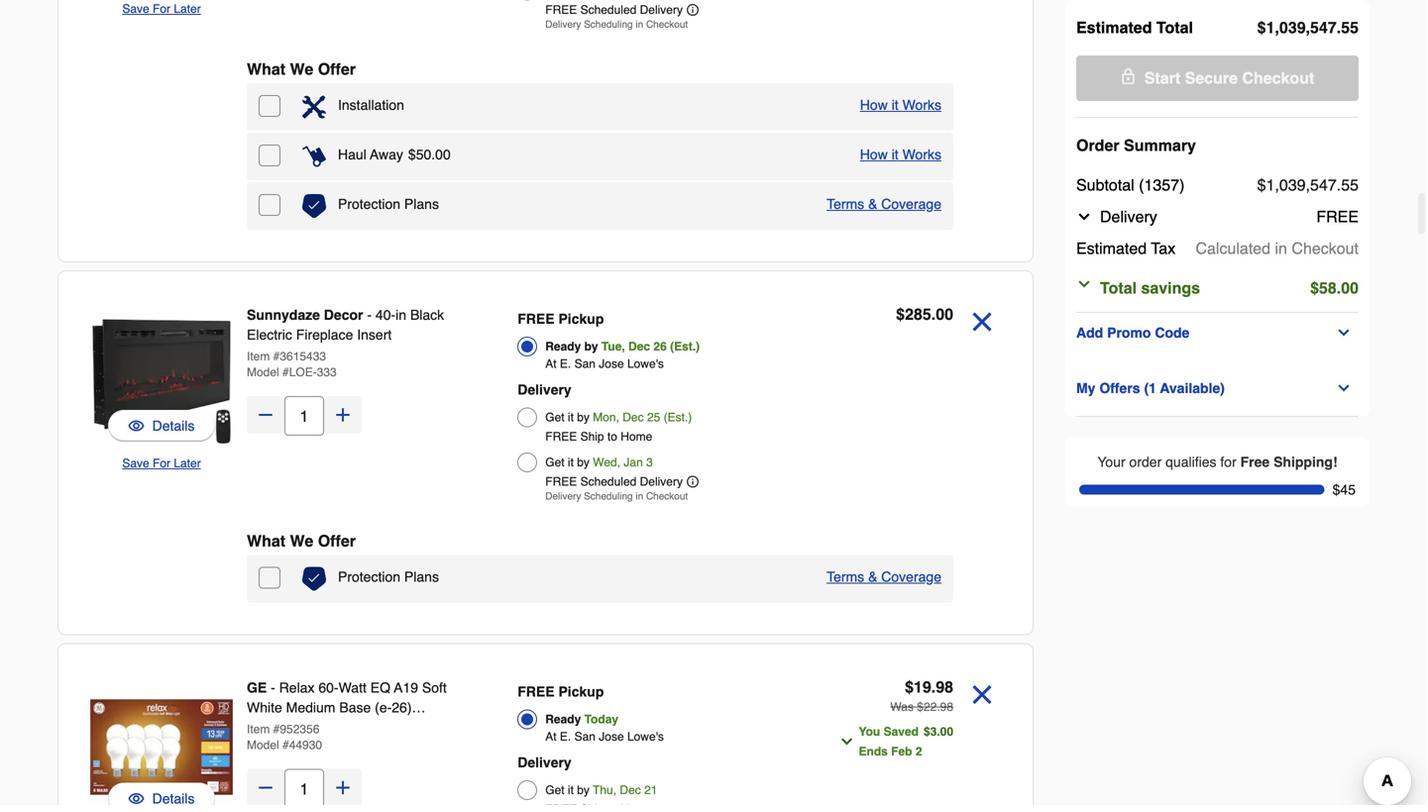 Task type: locate. For each thing, give the bounding box(es) containing it.
- left 40- in the top of the page
[[367, 307, 372, 323]]

3 inside you saved $ 3 .00 ends feb 2
[[930, 726, 937, 739]]

0 vertical spatial how it works button
[[860, 95, 942, 115]]

scheduling for first info icon from the bottom
[[584, 491, 633, 503]]

1 save for later from the top
[[122, 2, 201, 16]]

get left thu,
[[545, 784, 565, 798]]

by left thu,
[[577, 784, 590, 798]]

1 plus image from the top
[[333, 405, 353, 425]]

1 how it works from the top
[[860, 97, 942, 113]]

1 terms from the top
[[827, 196, 865, 212]]

(est.) right 25
[[664, 411, 692, 425]]

option group
[[518, 305, 793, 508], [518, 679, 793, 806]]

pack)
[[427, 720, 462, 736]]

2 save from the top
[[122, 457, 149, 471]]

0 vertical spatial protection plans
[[338, 196, 439, 212]]

haul away $ 50 .00
[[338, 147, 451, 163]]

1 free scheduled delivery from the top
[[545, 3, 683, 17]]

pickup up the ready today
[[559, 684, 604, 700]]

delivery scheduling in checkout
[[545, 19, 688, 30], [545, 491, 688, 503]]

2 estimated from the top
[[1077, 239, 1147, 258]]

1,039,547 up start secure checkout
[[1266, 18, 1337, 37]]

2 chevron down image from the top
[[1336, 381, 1352, 397]]

item #3615433 model #loe-333
[[247, 350, 337, 380]]

1 protection from the top
[[338, 196, 401, 212]]

0 horizontal spatial 3
[[646, 456, 653, 470]]

2 free pickup from the top
[[518, 684, 604, 700]]

item
[[247, 350, 270, 364], [247, 723, 270, 737]]

1 vertical spatial save
[[122, 457, 149, 471]]

1 vertical spatial scheduled
[[580, 475, 637, 489]]

chevron down image up add
[[1077, 277, 1092, 292]]

&
[[868, 196, 878, 212], [868, 569, 878, 585]]

free scheduled delivery
[[545, 3, 683, 17], [545, 475, 683, 489]]

free pickup up the ready today
[[518, 684, 604, 700]]

1 what from the top
[[247, 60, 286, 78]]

0 vertical spatial 55
[[1341, 18, 1359, 37]]

1 e. from the top
[[560, 357, 571, 371]]

0 vertical spatial ready
[[545, 340, 581, 354]]

tax
[[1151, 239, 1176, 258]]

1 vertical spatial offer
[[318, 532, 356, 551]]

2 san from the top
[[575, 731, 596, 744]]

1 pickup from the top
[[559, 311, 604, 327]]

2 ready from the top
[[545, 713, 581, 727]]

what we offer
[[247, 60, 356, 78], [247, 532, 356, 551]]

1 vertical spatial item
[[247, 723, 270, 737]]

1 vertical spatial estimated
[[1077, 239, 1147, 258]]

e. for relax 60-watt eq a19 soft white medium base (e-26) dimmable led light bulb (8-pack)
[[560, 731, 571, 744]]

1 for from the top
[[153, 2, 170, 16]]

1 vertical spatial plans
[[404, 569, 439, 585]]

#44930
[[283, 739, 322, 753]]

remove item image
[[965, 305, 999, 339], [965, 679, 999, 712]]

3 right jan
[[646, 456, 653, 470]]

2 save for later from the top
[[122, 457, 201, 471]]

1 $ 1,039,547 . 55 from the top
[[1258, 18, 1359, 37]]

by
[[584, 340, 598, 354], [577, 411, 590, 425], [577, 456, 590, 470], [577, 784, 590, 798]]

plus image down the light
[[333, 779, 353, 798]]

chevron down image inside add promo code link
[[1336, 325, 1352, 341]]

0 vertical spatial chevron down image
[[1336, 325, 1352, 341]]

what
[[247, 60, 286, 78], [247, 532, 286, 551]]

2 how from the top
[[860, 147, 888, 163]]

1 lowe's from the top
[[627, 357, 664, 371]]

at down the ready today
[[545, 731, 557, 744]]

1 vertical spatial pickup
[[559, 684, 604, 700]]

1 remove item image from the top
[[965, 305, 999, 339]]

chevron down image left you
[[839, 735, 855, 750]]

at e. san jose lowe's for 40-in black electric fireplace insert
[[545, 357, 664, 371]]

minus image
[[256, 405, 276, 425]]

1 vertical spatial 3
[[930, 726, 937, 739]]

0 vertical spatial scheduling
[[584, 19, 633, 30]]

bulb
[[378, 720, 406, 736]]

1 protection plan filled image from the top
[[302, 194, 326, 218]]

40-
[[376, 307, 396, 323]]

1 scheduled from the top
[[580, 3, 637, 17]]

lowe's up 21
[[627, 731, 664, 744]]

$ 1,039,547 . 55 up start secure checkout
[[1258, 18, 1359, 37]]

estimated left tax
[[1077, 239, 1147, 258]]

protection plans for second 'protection plan filled' image
[[338, 569, 439, 585]]

0 vertical spatial save
[[122, 2, 149, 16]]

plus image down 333 at the top of page
[[333, 405, 353, 425]]

1 vertical spatial we
[[290, 532, 314, 551]]

how it works button for haul away
[[860, 145, 942, 165]]

info image
[[687, 4, 699, 16], [687, 476, 699, 488]]

0 vertical spatial what
[[247, 60, 286, 78]]

0 vertical spatial at e. san jose lowe's
[[545, 357, 664, 371]]

get up free ship to home
[[545, 411, 565, 425]]

1 & from the top
[[868, 196, 878, 212]]

1 vertical spatial how
[[860, 147, 888, 163]]

0 vertical spatial plus image
[[333, 405, 353, 425]]

0 vertical spatial terms
[[827, 196, 865, 212]]

black
[[410, 307, 444, 323]]

model inside item #952356 model #44930
[[247, 739, 279, 753]]

1 ready from the top
[[545, 340, 581, 354]]

1 vertical spatial remove item image
[[965, 679, 999, 712]]

98
[[936, 679, 954, 697], [940, 701, 954, 715]]

1 vertical spatial -
[[271, 681, 275, 696]]

1 free pickup from the top
[[518, 311, 604, 327]]

0 vertical spatial later
[[174, 2, 201, 16]]

at
[[545, 357, 557, 371], [545, 731, 557, 744]]

0 vertical spatial pickup
[[559, 311, 604, 327]]

free pickup up "tue,"
[[518, 311, 604, 327]]

Stepper number input field with increment and decrement buttons number field
[[284, 397, 324, 436], [284, 770, 324, 806]]

by for wed, jan 3
[[577, 456, 590, 470]]

model down dimmable
[[247, 739, 279, 753]]

get down free ship to home
[[545, 456, 565, 470]]

jose
[[599, 357, 624, 371], [599, 731, 624, 744]]

0 vertical spatial how
[[860, 97, 888, 113]]

free pickup
[[518, 311, 604, 327], [518, 684, 604, 700]]

1 offer from the top
[[318, 60, 356, 78]]

1 vertical spatial chevron down image
[[1336, 381, 1352, 397]]

0 vertical spatial get
[[545, 411, 565, 425]]

0 vertical spatial san
[[575, 357, 596, 371]]

0 vertical spatial remove item image
[[965, 305, 999, 339]]

pickup
[[559, 311, 604, 327], [559, 684, 604, 700]]

1 vertical spatial what
[[247, 532, 286, 551]]

sunnydaze decor -
[[247, 307, 376, 323]]

sunnydaze
[[247, 307, 320, 323]]

at e. san jose lowe's down "tue,"
[[545, 357, 664, 371]]

ready today
[[545, 713, 619, 727]]

stepper number input field with increment and decrement buttons number field for 40-in black electric fireplace insert
[[284, 397, 324, 436]]

98 right 19
[[936, 679, 954, 697]]

terms
[[827, 196, 865, 212], [827, 569, 865, 585]]

scheduling for first info icon
[[584, 19, 633, 30]]

0 vertical spatial -
[[367, 307, 372, 323]]

21
[[644, 784, 658, 798]]

insert
[[357, 327, 392, 343]]

1 estimated from the top
[[1077, 18, 1152, 37]]

2 protection plans from the top
[[338, 569, 439, 585]]

to
[[608, 430, 617, 444]]

0 vertical spatial option group
[[518, 305, 793, 508]]

1 1,039,547 from the top
[[1266, 18, 1337, 37]]

how it works
[[860, 97, 942, 113], [860, 147, 942, 163]]

0 vertical spatial chevron down image
[[1077, 209, 1092, 225]]

1 vertical spatial &
[[868, 569, 878, 585]]

0 vertical spatial coverage
[[882, 196, 942, 212]]

2 terms from the top
[[827, 569, 865, 585]]

1 vertical spatial free scheduled delivery
[[545, 475, 683, 489]]

1 vertical spatial info image
[[687, 476, 699, 488]]

1 vertical spatial terms & coverage button
[[827, 568, 942, 587]]

1 vertical spatial lowe's
[[627, 731, 664, 744]]

protection plan filled image
[[302, 194, 326, 218], [302, 568, 326, 591]]

how for installation
[[860, 97, 888, 113]]

55 for estimated total
[[1341, 18, 1359, 37]]

1 vertical spatial for
[[153, 457, 170, 471]]

total down the estimated tax
[[1100, 279, 1137, 297]]

1 vertical spatial protection plans
[[338, 569, 439, 585]]

0 vertical spatial terms & coverage button
[[827, 194, 942, 214]]

by left "wed,"
[[577, 456, 590, 470]]

works for installation
[[903, 97, 942, 113]]

1 vertical spatial save for later button
[[122, 454, 201, 474]]

at for 40-in black electric fireplace insert
[[545, 357, 557, 371]]

#952356
[[273, 723, 320, 737]]

$
[[1258, 18, 1266, 37], [408, 147, 416, 163], [1258, 176, 1266, 194], [1311, 279, 1319, 297], [896, 305, 905, 324], [905, 679, 914, 697], [917, 701, 924, 715], [924, 726, 930, 739]]

save for later
[[122, 2, 201, 16], [122, 457, 201, 471]]

2 1,039,547 from the top
[[1266, 176, 1337, 194]]

0 vertical spatial dec
[[629, 340, 650, 354]]

details button
[[108, 410, 215, 442], [128, 416, 195, 436]]

jose down "tue,"
[[599, 357, 624, 371]]

terms for 1st 'protection plan filled' image from the top
[[827, 196, 865, 212]]

0 vertical spatial lowe's
[[627, 357, 664, 371]]

ge -
[[247, 681, 279, 696]]

start secure checkout button
[[1077, 56, 1359, 101]]

dec left 26 on the left top
[[629, 340, 650, 354]]

item inside item #3615433 model #loe-333
[[247, 350, 270, 364]]

item down white
[[247, 723, 270, 737]]

2 stepper number input field with increment and decrement buttons number field from the top
[[284, 770, 324, 806]]

0 vertical spatial we
[[290, 60, 314, 78]]

dec up the home
[[623, 411, 644, 425]]

1 vertical spatial ready
[[545, 713, 581, 727]]

coverage for 1st 'protection plan filled' image from the top
[[882, 196, 942, 212]]

1 vertical spatial 55
[[1341, 176, 1359, 194]]

at down ready by tue, dec 26 (est.)
[[545, 357, 557, 371]]

1 vertical spatial chevron down image
[[1077, 277, 1092, 292]]

ready
[[545, 340, 581, 354], [545, 713, 581, 727]]

0 vertical spatial plans
[[404, 196, 439, 212]]

1 vertical spatial 98
[[940, 701, 954, 715]]

how it works for haul away
[[860, 147, 942, 163]]

1 vertical spatial at
[[545, 731, 557, 744]]

2 terms & coverage from the top
[[827, 569, 942, 585]]

2 vertical spatial get
[[545, 784, 565, 798]]

1 terms & coverage from the top
[[827, 196, 942, 212]]

1 coverage from the top
[[882, 196, 942, 212]]

2 how it works button from the top
[[860, 145, 942, 165]]

3 down 22
[[930, 726, 937, 739]]

san down the ready today
[[575, 731, 596, 744]]

ship
[[580, 430, 604, 444]]

1 save from the top
[[122, 2, 149, 16]]

2 & from the top
[[868, 569, 878, 585]]

0 vertical spatial what we offer
[[247, 60, 356, 78]]

chevron down image inside my offers (1 available) link
[[1336, 381, 1352, 397]]

1 san from the top
[[575, 357, 596, 371]]

1 vertical spatial protection
[[338, 569, 401, 585]]

- right ge
[[271, 681, 275, 696]]

it
[[892, 97, 899, 113], [892, 147, 899, 163], [568, 411, 574, 425], [568, 456, 574, 470], [568, 784, 574, 798]]

1 scheduling from the top
[[584, 19, 633, 30]]

0 vertical spatial model
[[247, 366, 279, 380]]

2 works from the top
[[903, 147, 942, 163]]

1 vertical spatial jose
[[599, 731, 624, 744]]

2 protection from the top
[[338, 569, 401, 585]]

at e. san jose lowe's
[[545, 357, 664, 371], [545, 731, 664, 744]]

2 pickup from the top
[[559, 684, 604, 700]]

for
[[153, 2, 170, 16], [153, 457, 170, 471]]

1 vertical spatial scheduling
[[584, 491, 633, 503]]

savings
[[1141, 279, 1200, 297]]

2 scheduled from the top
[[580, 475, 637, 489]]

at e. san jose lowe's down the today at the bottom of the page
[[545, 731, 664, 744]]

.00
[[431, 147, 451, 163], [1337, 279, 1359, 297], [932, 305, 954, 324], [937, 726, 954, 739]]

2 free scheduled delivery from the top
[[545, 475, 683, 489]]

0 vertical spatial jose
[[599, 357, 624, 371]]

1 vertical spatial what we offer
[[247, 532, 356, 551]]

2 scheduling from the top
[[584, 491, 633, 503]]

chevron down image
[[1336, 325, 1352, 341], [1336, 381, 1352, 397]]

save for 1st save for later button from the bottom of the page
[[122, 457, 149, 471]]

protection for 1st 'protection plan filled' image from the top
[[338, 196, 401, 212]]

55
[[1341, 18, 1359, 37], [1341, 176, 1359, 194]]

1 at from the top
[[545, 357, 557, 371]]

.00 inside you saved $ 3 .00 ends feb 2
[[937, 726, 954, 739]]

2 55 from the top
[[1341, 176, 1359, 194]]

1 vertical spatial $ 1,039,547 . 55
[[1258, 176, 1359, 194]]

0 vertical spatial free pickup
[[518, 311, 604, 327]]

(est.) right 26 on the left top
[[670, 340, 700, 354]]

pickup for relax 60-watt eq a19 soft white medium base (e-26) dimmable led light bulb (8-pack)
[[559, 684, 604, 700]]

chevron down image down $ 58 .00 on the top right of the page
[[1336, 325, 1352, 341]]

0 horizontal spatial -
[[271, 681, 275, 696]]

3 get from the top
[[545, 784, 565, 798]]

calculated in checkout
[[1196, 239, 1359, 258]]

$ 19 . 98 was $ 22 . 98
[[891, 679, 954, 715]]

$ 1,039,547 . 55 up calculated in checkout
[[1258, 176, 1359, 194]]

2 at e. san jose lowe's from the top
[[545, 731, 664, 744]]

estimated tax
[[1077, 239, 1176, 258]]

0 vertical spatial item
[[247, 350, 270, 364]]

0 vertical spatial save for later
[[122, 2, 201, 16]]

ready left the today at the bottom of the page
[[545, 713, 581, 727]]

1 55 from the top
[[1341, 18, 1359, 37]]

stepper number input field with increment and decrement buttons number field right minus icon
[[284, 770, 324, 806]]

1 option group from the top
[[518, 305, 793, 508]]

0 vertical spatial protection plan filled image
[[302, 194, 326, 218]]

model for relax 60-watt eq a19 soft white medium base (e-26) dimmable led light bulb (8-pack)
[[247, 739, 279, 753]]

in inside 40-in black electric fireplace insert
[[396, 307, 406, 323]]

1,039,547 up calculated in checkout
[[1266, 176, 1337, 194]]

40-in black electric fireplace insert image
[[90, 303, 233, 446]]

in
[[636, 19, 644, 30], [1275, 239, 1288, 258], [396, 307, 406, 323], [636, 491, 644, 503]]

jose down the today at the bottom of the page
[[599, 731, 624, 744]]

chevron down image
[[1077, 209, 1092, 225], [1077, 277, 1092, 292], [839, 735, 855, 750]]

estimated up the secure "icon"
[[1077, 18, 1152, 37]]

you
[[859, 726, 881, 739]]

terms & coverage for second 'protection plan filled' image
[[827, 569, 942, 585]]

1,039,547 for subtotal (1357)
[[1266, 176, 1337, 194]]

e. down the ready today
[[560, 731, 571, 744]]

by for thu, dec 21
[[577, 784, 590, 798]]

1 vertical spatial dec
[[623, 411, 644, 425]]

item inside item #952356 model #44930
[[247, 723, 270, 737]]

haul
[[338, 147, 367, 163]]

works
[[903, 97, 942, 113], [903, 147, 942, 163]]

1 plans from the top
[[404, 196, 439, 212]]

at e. san jose lowe's for relax 60-watt eq a19 soft white medium base (e-26) dimmable led light bulb (8-pack)
[[545, 731, 664, 744]]

available)
[[1160, 381, 1225, 397]]

jose for relax 60-watt eq a19 soft white medium base (e-26) dimmable led light bulb (8-pack)
[[599, 731, 624, 744]]

by left "tue,"
[[584, 340, 598, 354]]

2 later from the top
[[174, 457, 201, 471]]

chevron down image down subtotal
[[1077, 209, 1092, 225]]

1 chevron down image from the top
[[1336, 325, 1352, 341]]

$ 1,039,547 . 55 for (1357)
[[1258, 176, 1359, 194]]

stepper number input field with increment and decrement buttons number field right minus image
[[284, 397, 324, 436]]

0 vertical spatial info image
[[687, 4, 699, 16]]

remove item image for 40-in black electric fireplace insert
[[965, 305, 999, 339]]

1 at e. san jose lowe's from the top
[[545, 357, 664, 371]]

1 stepper number input field with increment and decrement buttons number field from the top
[[284, 397, 324, 436]]

estimated total
[[1077, 18, 1193, 37]]

1 vertical spatial get
[[545, 456, 565, 470]]

1 how from the top
[[860, 97, 888, 113]]

2 e. from the top
[[560, 731, 571, 744]]

1 vertical spatial plus image
[[333, 779, 353, 798]]

pickup up "tue,"
[[559, 311, 604, 327]]

order
[[1077, 136, 1120, 155]]

dec left 21
[[620, 784, 641, 798]]

jan
[[624, 456, 643, 470]]

1 terms & coverage button from the top
[[827, 194, 942, 214]]

1 vertical spatial works
[[903, 147, 942, 163]]

it for wed, jan 3
[[568, 456, 574, 470]]

1 vertical spatial san
[[575, 731, 596, 744]]

0 vertical spatial e.
[[560, 357, 571, 371]]

(est.)
[[670, 340, 700, 354], [664, 411, 692, 425]]

2 at from the top
[[545, 731, 557, 744]]

chevron down image up shipping!
[[1336, 381, 1352, 397]]

subtotal (1357)
[[1077, 176, 1185, 194]]

1 vertical spatial later
[[174, 457, 201, 471]]

2 for from the top
[[153, 457, 170, 471]]

free
[[1241, 454, 1270, 470]]

1 vertical spatial stepper number input field with increment and decrement buttons number field
[[284, 770, 324, 806]]

98 right 22
[[940, 701, 954, 715]]

2 coverage from the top
[[882, 569, 942, 585]]

2 option group from the top
[[518, 679, 793, 806]]

0 vertical spatial scheduled
[[580, 3, 637, 17]]

1 vertical spatial protection plan filled image
[[302, 568, 326, 591]]

40-in black electric fireplace insert
[[247, 307, 444, 343]]

2 lowe's from the top
[[627, 731, 664, 744]]

promo
[[1107, 325, 1151, 341]]

option group for relax 60-watt eq a19 soft white medium base (e-26) dimmable led light bulb (8-pack)
[[518, 679, 793, 806]]

2 model from the top
[[247, 739, 279, 753]]

relax 60-watt eq a19 soft white medium base (e-26) dimmable led light bulb (8-pack) image
[[90, 677, 233, 806]]

1 vertical spatial at e. san jose lowe's
[[545, 731, 664, 744]]

chevron down image for my offers (1 available)
[[1336, 381, 1352, 397]]

by up the ship at bottom
[[577, 411, 590, 425]]

e. down ready by tue, dec 26 (est.)
[[560, 357, 571, 371]]

plus image
[[333, 405, 353, 425], [333, 779, 353, 798]]

0 vertical spatial 98
[[936, 679, 954, 697]]

26)
[[392, 700, 412, 716]]

your order qualifies for free shipping!
[[1098, 454, 1338, 470]]

free pickup for 40-in black electric fireplace insert
[[518, 311, 604, 327]]

remove item image right the $ 285 .00
[[965, 305, 999, 339]]

protection for second 'protection plan filled' image
[[338, 569, 401, 585]]

1 horizontal spatial total
[[1157, 18, 1193, 37]]

0 vertical spatial (est.)
[[670, 340, 700, 354]]

2 plus image from the top
[[333, 779, 353, 798]]

total savings
[[1100, 279, 1200, 297]]

ready for relax 60-watt eq a19 soft white medium base (e-26) dimmable led light bulb (8-pack)
[[545, 713, 581, 727]]

2 item from the top
[[247, 723, 270, 737]]

1 vertical spatial option group
[[518, 679, 793, 806]]

0 vertical spatial free scheduled delivery
[[545, 3, 683, 17]]

0 vertical spatial save for later button
[[122, 0, 201, 19]]

save for later for 1st save for later button from the bottom of the page
[[122, 457, 201, 471]]

3
[[646, 456, 653, 470], [930, 726, 937, 739]]

total up start
[[1157, 18, 1193, 37]]

2 remove item image from the top
[[965, 679, 999, 712]]

1 jose from the top
[[599, 357, 624, 371]]

1 vertical spatial terms
[[827, 569, 865, 585]]

1 horizontal spatial 3
[[930, 726, 937, 739]]

1 works from the top
[[903, 97, 942, 113]]

lowe's down 26 on the left top
[[627, 357, 664, 371]]

san down ready by tue, dec 26 (est.)
[[575, 357, 596, 371]]

decor
[[324, 307, 363, 323]]

ready left "tue,"
[[545, 340, 581, 354]]

item down electric
[[247, 350, 270, 364]]

0 vertical spatial works
[[903, 97, 942, 113]]

1 later from the top
[[174, 2, 201, 16]]

plus image for fireplace
[[333, 405, 353, 425]]

1 horizontal spatial -
[[367, 307, 372, 323]]

1 get from the top
[[545, 411, 565, 425]]

2 jose from the top
[[599, 731, 624, 744]]

.
[[1337, 18, 1341, 37], [1337, 176, 1341, 194], [932, 679, 936, 697], [937, 701, 940, 715]]

model left #loe-
[[247, 366, 279, 380]]

terms & coverage button for 1st 'protection plan filled' image from the top
[[827, 194, 942, 214]]

1 how it works button from the top
[[860, 95, 942, 115]]

2 terms & coverage button from the top
[[827, 568, 942, 587]]

1 vertical spatial terms & coverage
[[827, 569, 942, 585]]

2 we from the top
[[290, 532, 314, 551]]

today
[[584, 713, 619, 727]]

lowe's
[[627, 357, 664, 371], [627, 731, 664, 744]]

1 model from the top
[[247, 366, 279, 380]]

2 $ 1,039,547 . 55 from the top
[[1258, 176, 1359, 194]]

free pickup for relax 60-watt eq a19 soft white medium base (e-26) dimmable led light bulb (8-pack)
[[518, 684, 604, 700]]

estimated for estimated tax
[[1077, 239, 1147, 258]]

ready for 40-in black electric fireplace insert
[[545, 340, 581, 354]]

0 vertical spatial offer
[[318, 60, 356, 78]]

1 item from the top
[[247, 350, 270, 364]]

shipping!
[[1274, 454, 1338, 470]]

2 get from the top
[[545, 456, 565, 470]]

terms for second 'protection plan filled' image
[[827, 569, 865, 585]]

for for 1st save for later button from the bottom of the page
[[153, 457, 170, 471]]

2 plans from the top
[[404, 569, 439, 585]]

0 vertical spatial estimated
[[1077, 18, 1152, 37]]

0 vertical spatial terms & coverage
[[827, 196, 942, 212]]

1 vertical spatial model
[[247, 739, 279, 753]]

model inside item #3615433 model #loe-333
[[247, 366, 279, 380]]

remove item image right 22
[[965, 679, 999, 712]]

offer
[[318, 60, 356, 78], [318, 532, 356, 551]]

1 vertical spatial e.
[[560, 731, 571, 744]]

1 protection plans from the top
[[338, 196, 439, 212]]

2 how it works from the top
[[860, 147, 942, 163]]



Task type: describe. For each thing, give the bounding box(es) containing it.
50
[[416, 147, 431, 163]]

0 vertical spatial total
[[1157, 18, 1193, 37]]

relax
[[279, 681, 315, 696]]

saved
[[884, 726, 919, 739]]

tue,
[[602, 340, 625, 354]]

san for relax 60-watt eq a19 soft white medium base (e-26) dimmable led light bulb (8-pack)
[[575, 731, 596, 744]]

minus image
[[256, 779, 276, 798]]

ready by tue, dec 26 (est.)
[[545, 340, 700, 354]]

chevron down image for add promo code
[[1336, 325, 1352, 341]]

feb
[[891, 745, 912, 759]]

secure image
[[1121, 68, 1137, 84]]

(1357)
[[1139, 176, 1185, 194]]

(e-
[[375, 700, 392, 716]]

item #952356 model #44930
[[247, 723, 322, 753]]

start secure checkout
[[1145, 69, 1315, 87]]

my offers (1 available) link
[[1077, 377, 1359, 400]]

how it works for installation
[[860, 97, 942, 113]]

lowe's for 40-in black electric fireplace insert
[[627, 357, 664, 371]]

dec for 40-in black electric fireplace insert
[[623, 411, 644, 425]]

mon,
[[593, 411, 619, 425]]

for
[[1221, 454, 1237, 470]]

protection plans for 1st 'protection plan filled' image from the top
[[338, 196, 439, 212]]

(1
[[1144, 381, 1157, 397]]

away
[[370, 147, 403, 163]]

installation
[[338, 97, 404, 113]]

how for haul away
[[860, 147, 888, 163]]

dec for relax 60-watt eq a19 soft white medium base (e-26) dimmable led light bulb (8-pack)
[[620, 784, 641, 798]]

light
[[344, 720, 374, 736]]

item for relax 60-watt eq a19 soft white medium base (e-26) dimmable led light bulb (8-pack)
[[247, 723, 270, 737]]

watt
[[339, 681, 367, 696]]

it for thu, dec 21
[[568, 784, 574, 798]]

wed,
[[593, 456, 621, 470]]

dimmable
[[247, 720, 309, 736]]

terms & coverage for 1st 'protection plan filled' image from the top
[[827, 196, 942, 212]]

for for 1st save for later button from the top of the page
[[153, 2, 170, 16]]

electric
[[247, 327, 292, 343]]

60-
[[319, 681, 339, 696]]

lowe's for relax 60-watt eq a19 soft white medium base (e-26) dimmable led light bulb (8-pack)
[[627, 731, 664, 744]]

ge
[[247, 681, 267, 696]]

save for 1st save for later button from the top of the page
[[122, 2, 149, 16]]

2 delivery scheduling in checkout from the top
[[545, 491, 688, 503]]

add promo code
[[1077, 325, 1190, 341]]

led
[[313, 720, 340, 736]]

white
[[247, 700, 282, 716]]

& for 1st 'protection plan filled' image from the top
[[868, 196, 878, 212]]

it for mon, dec 25
[[568, 411, 574, 425]]

333
[[317, 366, 337, 380]]

quickview image
[[128, 416, 144, 436]]

$ inside you saved $ 3 .00 ends feb 2
[[924, 726, 930, 739]]

1 delivery scheduling in checkout from the top
[[545, 19, 688, 30]]

was
[[891, 701, 914, 715]]

25
[[647, 411, 660, 425]]

fireplace
[[296, 327, 353, 343]]

subtotal
[[1077, 176, 1135, 194]]

22
[[924, 701, 937, 715]]

0 vertical spatial 3
[[646, 456, 653, 470]]

1 what we offer from the top
[[247, 60, 356, 78]]

san for 40-in black electric fireplace insert
[[575, 357, 596, 371]]

$ 285 .00
[[896, 305, 954, 324]]

my
[[1077, 381, 1096, 397]]

$ 58 .00
[[1311, 279, 1359, 297]]

1 save for later button from the top
[[122, 0, 201, 19]]

(8-
[[410, 720, 427, 736]]

secure
[[1185, 69, 1238, 87]]

you saved $ 3 .00 ends feb 2
[[859, 726, 954, 759]]

start
[[1145, 69, 1181, 87]]

get it by thu, dec 21
[[545, 784, 658, 798]]

2 protection plan filled image from the top
[[302, 568, 326, 591]]

haul away filled image
[[302, 145, 326, 169]]

$45
[[1333, 482, 1356, 498]]

1 we from the top
[[290, 60, 314, 78]]

assembly image
[[302, 95, 326, 119]]

e. for 40-in black electric fireplace insert
[[560, 357, 571, 371]]

2 offer from the top
[[318, 532, 356, 551]]

how it works button for installation
[[860, 95, 942, 115]]

285
[[905, 305, 932, 324]]

your
[[1098, 454, 1126, 470]]

save for later for 1st save for later button from the top of the page
[[122, 2, 201, 16]]

#3615433
[[273, 350, 326, 364]]

get for 40-in black electric fireplace insert
[[545, 411, 565, 425]]

pickup for 40-in black electric fireplace insert
[[559, 311, 604, 327]]

base
[[339, 700, 371, 716]]

58
[[1319, 279, 1337, 297]]

calculated
[[1196, 239, 1271, 258]]

55 for subtotal (1357)
[[1341, 176, 1359, 194]]

2 what we offer from the top
[[247, 532, 356, 551]]

thu,
[[593, 784, 617, 798]]

2 save for later button from the top
[[122, 454, 201, 474]]

summary
[[1124, 136, 1196, 155]]

order
[[1130, 454, 1162, 470]]

soft
[[422, 681, 447, 696]]

0 horizontal spatial total
[[1100, 279, 1137, 297]]

2 what from the top
[[247, 532, 286, 551]]

ends
[[859, 745, 888, 759]]

2 info image from the top
[[687, 476, 699, 488]]

& for second 'protection plan filled' image
[[868, 569, 878, 585]]

works for haul away
[[903, 147, 942, 163]]

add promo code link
[[1077, 321, 1359, 345]]

option group for 40-in black electric fireplace insert
[[518, 305, 793, 508]]

get for relax 60-watt eq a19 soft white medium base (e-26) dimmable led light bulb (8-pack)
[[545, 784, 565, 798]]

model for 40-in black electric fireplace insert
[[247, 366, 279, 380]]

later for 1st save for later button from the top of the page
[[174, 2, 201, 16]]

qualifies
[[1166, 454, 1217, 470]]

offers
[[1100, 381, 1141, 397]]

quickview image
[[128, 790, 144, 806]]

1 info image from the top
[[687, 4, 699, 16]]

2 vertical spatial chevron down image
[[839, 735, 855, 750]]

at for relax 60-watt eq a19 soft white medium base (e-26) dimmable led light bulb (8-pack)
[[545, 731, 557, 744]]

26
[[654, 340, 667, 354]]

a19
[[394, 681, 418, 696]]

terms & coverage button for second 'protection plan filled' image
[[827, 568, 942, 587]]

my offers (1 available)
[[1077, 381, 1225, 397]]

1 vertical spatial (est.)
[[664, 411, 692, 425]]

coverage for second 'protection plan filled' image
[[882, 569, 942, 585]]

medium
[[286, 700, 336, 716]]

remove item image for relax 60-watt eq a19 soft white medium base (e-26) dimmable led light bulb (8-pack)
[[965, 679, 999, 712]]

later for 1st save for later button from the bottom of the page
[[174, 457, 201, 471]]

19
[[914, 679, 932, 697]]

estimated for estimated total
[[1077, 18, 1152, 37]]

$ 1,039,547 . 55 for total
[[1258, 18, 1359, 37]]

jose for 40-in black electric fireplace insert
[[599, 357, 624, 371]]

#loe-
[[283, 366, 317, 380]]

home
[[621, 430, 653, 444]]

add
[[1077, 325, 1104, 341]]

get it by wed, jan 3
[[545, 456, 653, 470]]

plus image for a19
[[333, 779, 353, 798]]

stepper number input field with increment and decrement buttons number field for relax 60-watt eq a19 soft white medium base (e-26) dimmable led light bulb (8-pack)
[[284, 770, 324, 806]]

by for mon, dec 25
[[577, 411, 590, 425]]

item for 40-in black electric fireplace insert
[[247, 350, 270, 364]]

1,039,547 for estimated total
[[1266, 18, 1337, 37]]

details
[[152, 418, 195, 434]]

chevron down image for total savings
[[1077, 277, 1092, 292]]

order summary
[[1077, 136, 1196, 155]]

code
[[1155, 325, 1190, 341]]

relax 60-watt eq a19 soft white medium base (e-26) dimmable led light bulb (8-pack)
[[247, 681, 462, 736]]

get it by mon, dec 25 (est.)
[[545, 411, 692, 425]]

checkout inside button
[[1242, 69, 1315, 87]]

free ship to home
[[545, 430, 653, 444]]

chevron down image for delivery
[[1077, 209, 1092, 225]]



Task type: vqa. For each thing, say whether or not it's contained in the screenshot.
"Bathroom" Image
no



